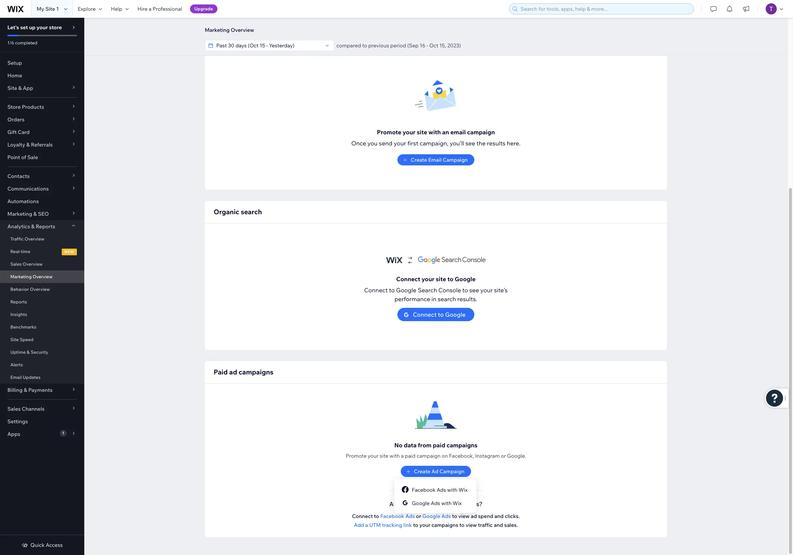 Task type: describe. For each thing, give the bounding box(es) containing it.
1 vertical spatial view
[[466, 522, 477, 528]]

quick access
[[30, 542, 63, 548]]

of
[[21, 154, 26, 161]]

search
[[418, 286, 437, 294]]

previous
[[369, 42, 389, 49]]

real-time
[[10, 249, 30, 254]]

16
[[420, 42, 426, 49]]

analytics & reports
[[7, 223, 55, 230]]

facebook ads with wix
[[412, 487, 468, 493]]

sales overview link
[[0, 258, 84, 271]]

compared
[[337, 42, 361, 49]]

updates
[[23, 374, 41, 380]]

& for billing
[[24, 387, 27, 393]]

ads inside button
[[431, 500, 441, 507]]

here.
[[507, 140, 521, 147]]

create ad campaign button
[[401, 466, 472, 477]]

traffic
[[478, 522, 493, 528]]

home link
[[0, 69, 84, 82]]

home
[[7, 72, 22, 79]]

promote inside promote your site with an email campaign once you send your first campaign, you'll see the results here.
[[377, 128, 402, 136]]

tracking
[[382, 522, 403, 528]]

an
[[443, 128, 449, 136]]

add a utm tracking link button
[[354, 522, 412, 528]]

see inside connect your site to google connect to google search console to see your site's performance in search results.
[[470, 286, 480, 294]]

-
[[427, 42, 429, 49]]

once
[[352, 140, 366, 147]]

the
[[477, 140, 486, 147]]

professional
[[153, 6, 182, 12]]

communications
[[7, 185, 49, 192]]

site for marketing
[[417, 128, 428, 136]]

overview for marketing overview button
[[231, 27, 254, 33]]

campaign inside promote your site with an email campaign once you send your first campaign, you'll see the results here.
[[467, 128, 495, 136]]

wix for facebook ads with wix
[[459, 487, 468, 493]]

setup
[[7, 60, 22, 66]]

apps
[[7, 431, 20, 437]]

facebook ads with wix button
[[394, 483, 477, 496]]

campaign for create email campaign
[[443, 157, 468, 163]]

loyalty & referrals
[[7, 141, 53, 148]]

channels
[[22, 406, 45, 412]]

insights link
[[0, 308, 84, 321]]

sales for sales channels
[[7, 406, 21, 412]]

create for create ad campaign
[[414, 468, 431, 475]]

products
[[22, 104, 44, 110]]

loyalty
[[7, 141, 25, 148]]

you
[[368, 140, 378, 147]]

0 vertical spatial search
[[241, 208, 262, 216]]

speed
[[20, 337, 33, 342]]

marketing for marketing & seo popup button
[[7, 211, 32, 217]]

time
[[21, 249, 30, 254]]

facebook inside "button"
[[412, 487, 436, 493]]

organic
[[214, 208, 239, 216]]

site inside no data from paid campaigns promote your site with a paid campaign on facebook, instagram or google.
[[380, 453, 389, 459]]

utm
[[370, 522, 381, 528]]

uptime & security link
[[0, 346, 84, 359]]

settings
[[7, 418, 28, 425]]

benchmarks link
[[0, 321, 84, 333]]

campaign for create ad campaign
[[440, 468, 465, 475]]

sales channels
[[7, 406, 45, 412]]

real-
[[10, 249, 21, 254]]

1 vertical spatial paid
[[405, 453, 416, 459]]

uptime & security
[[10, 349, 48, 355]]

contacts button
[[0, 170, 84, 182]]

your inside connect to facebook ads or google ads to view ad spend and clicks. add a utm tracking link to your campaigns to view traffic and sales.
[[420, 522, 431, 528]]

automations link
[[0, 195, 84, 208]]

overview for marketing overview link
[[33, 274, 53, 279]]

google up console
[[455, 275, 476, 283]]

facebook ads button
[[381, 513, 415, 520]]

already running paid campaigns?
[[390, 500, 483, 508]]

0 vertical spatial a
[[149, 6, 152, 12]]

referrals
[[31, 141, 53, 148]]

contacts
[[7, 173, 30, 179]]

alerts
[[10, 362, 23, 367]]

paid
[[214, 368, 228, 376]]

to inside button
[[438, 311, 444, 318]]

campaign inside no data from paid campaigns promote your site with a paid campaign on facebook, instagram or google.
[[417, 453, 441, 459]]

email inside create email campaign button
[[429, 157, 442, 163]]

create email campaign button
[[398, 154, 475, 165]]

marketing & seo button
[[0, 208, 84, 220]]

connect to google
[[413, 311, 466, 318]]

google down facebook ads with wix "button"
[[412, 500, 430, 507]]

site for site speed
[[10, 337, 19, 342]]

console
[[439, 286, 461, 294]]

0 vertical spatial view
[[459, 513, 470, 520]]

with inside promote your site with an email campaign once you send your first campaign, you'll see the results here.
[[429, 128, 441, 136]]

card
[[18, 129, 30, 135]]

connect your site to google connect to google search console to see your site's performance in search results.
[[364, 275, 508, 303]]

seo
[[38, 211, 49, 217]]

sidebar element
[[0, 18, 84, 555]]

from
[[418, 441, 432, 449]]

explore
[[78, 6, 96, 12]]

traffic
[[10, 236, 24, 242]]

ad inside connect to facebook ads or google ads to view ad spend and clicks. add a utm tracking link to your campaigns to view traffic and sales.
[[471, 513, 477, 520]]

email marketing
[[214, 34, 265, 43]]

traffic overview
[[10, 236, 44, 242]]

on
[[442, 453, 448, 459]]

first
[[408, 140, 419, 147]]

in
[[432, 295, 437, 303]]

performance
[[395, 295, 431, 303]]

google ads with wix button
[[394, 496, 477, 510]]

& for loyalty
[[26, 141, 30, 148]]

site's
[[494, 286, 508, 294]]

(sep
[[408, 42, 419, 49]]

access
[[46, 542, 63, 548]]

site & app
[[7, 85, 33, 91]]

period
[[391, 42, 406, 49]]

marketing for marketing overview link
[[10, 274, 32, 279]]

& for site
[[18, 85, 22, 91]]

email for email updates
[[10, 374, 22, 380]]

my
[[37, 6, 44, 12]]

billing
[[7, 387, 23, 393]]

up
[[29, 24, 35, 31]]

help button
[[107, 0, 133, 18]]

marketing overview for marketing overview button
[[205, 27, 254, 33]]

organic search
[[214, 208, 262, 216]]

ads up link
[[406, 513, 415, 520]]

connect for site
[[397, 275, 421, 283]]

sales for sales overview
[[10, 261, 22, 267]]

connect for facebook
[[352, 513, 373, 520]]



Task type: locate. For each thing, give the bounding box(es) containing it.
point of sale link
[[0, 151, 84, 164]]

marketing for marketing overview button
[[205, 27, 230, 33]]

2 horizontal spatial site
[[436, 275, 447, 283]]

Search for tools, apps, help & more... field
[[519, 4, 692, 14]]

0 horizontal spatial a
[[149, 6, 152, 12]]

google up 'performance'
[[396, 286, 417, 294]]

1 horizontal spatial ad
[[471, 513, 477, 520]]

connect to google button
[[398, 308, 475, 321]]

or inside no data from paid campaigns promote your site with a paid campaign on facebook, instagram or google.
[[501, 453, 506, 459]]

facebook,
[[449, 453, 474, 459]]

overview inside button
[[231, 27, 254, 33]]

1 vertical spatial reports
[[10, 299, 27, 305]]

campaigns up facebook,
[[447, 441, 478, 449]]

1
[[56, 6, 59, 12], [62, 431, 64, 436]]

with down no
[[390, 453, 400, 459]]

1 vertical spatial facebook
[[381, 513, 405, 520]]

0 vertical spatial create
[[411, 157, 427, 163]]

0 vertical spatial campaign
[[467, 128, 495, 136]]

sales inside popup button
[[7, 406, 21, 412]]

& right billing
[[24, 387, 27, 393]]

1 horizontal spatial campaign
[[467, 128, 495, 136]]

see up results.
[[470, 286, 480, 294]]

view down campaigns?
[[459, 513, 470, 520]]

2 vertical spatial site
[[10, 337, 19, 342]]

facebook up tracking at the bottom
[[381, 513, 405, 520]]

wix for google ads with wix
[[453, 500, 462, 507]]

you'll
[[450, 140, 465, 147]]

0 vertical spatial sales
[[10, 261, 22, 267]]

&
[[18, 85, 22, 91], [26, 141, 30, 148], [33, 211, 37, 217], [31, 223, 35, 230], [27, 349, 30, 355], [24, 387, 27, 393]]

& for analytics
[[31, 223, 35, 230]]

1 horizontal spatial facebook
[[412, 487, 436, 493]]

0 horizontal spatial marketing overview
[[10, 274, 53, 279]]

overview down time
[[23, 261, 43, 267]]

& inside 'site & app' dropdown button
[[18, 85, 22, 91]]

a inside no data from paid campaigns promote your site with a paid campaign on facebook, instagram or google.
[[401, 453, 404, 459]]

0 horizontal spatial or
[[416, 513, 422, 520]]

0 vertical spatial reports
[[36, 223, 55, 230]]

1 horizontal spatial reports
[[36, 223, 55, 230]]

0 vertical spatial ad
[[229, 368, 237, 376]]

hire a professional
[[138, 6, 182, 12]]

overview down sales overview link
[[33, 274, 53, 279]]

campaign down from
[[417, 453, 441, 459]]

site for site & app
[[7, 85, 17, 91]]

marketing overview up behavior overview
[[10, 274, 53, 279]]

0 vertical spatial see
[[466, 140, 476, 147]]

results
[[487, 140, 506, 147]]

connect
[[397, 275, 421, 283], [364, 286, 388, 294], [413, 311, 437, 318], [352, 513, 373, 520]]

1 vertical spatial ad
[[471, 513, 477, 520]]

gift card button
[[0, 126, 84, 138]]

let's set up your store
[[7, 24, 62, 31]]

analytics & reports button
[[0, 220, 84, 233]]

connect for google
[[413, 311, 437, 318]]

communications button
[[0, 182, 84, 195]]

0 vertical spatial or
[[501, 453, 506, 459]]

email down alerts
[[10, 374, 22, 380]]

0 vertical spatial 1
[[56, 6, 59, 12]]

or inside connect to facebook ads or google ads to view ad spend and clicks. add a utm tracking link to your campaigns to view traffic and sales.
[[416, 513, 422, 520]]

1 horizontal spatial email
[[214, 34, 231, 43]]

1 vertical spatial campaign
[[417, 453, 441, 459]]

1 vertical spatial campaigns
[[447, 441, 478, 449]]

& left seo
[[33, 211, 37, 217]]

1 down settings link
[[62, 431, 64, 436]]

point of sale
[[7, 154, 38, 161]]

menu
[[394, 483, 477, 510]]

0 vertical spatial email
[[214, 34, 231, 43]]

data
[[404, 441, 417, 449]]

2 vertical spatial marketing
[[10, 274, 32, 279]]

1 vertical spatial site
[[436, 275, 447, 283]]

or
[[501, 453, 506, 459], [416, 513, 422, 520]]

marketing overview up email marketing
[[205, 27, 254, 33]]

marketing inside button
[[205, 27, 230, 33]]

0 vertical spatial facebook
[[412, 487, 436, 493]]

with inside no data from paid campaigns promote your site with a paid campaign on facebook, instagram or google.
[[390, 453, 400, 459]]

1/6 completed
[[7, 40, 37, 46]]

campaign down you'll
[[443, 157, 468, 163]]

view
[[459, 513, 470, 520], [466, 522, 477, 528]]

your inside 'sidebar' element
[[37, 24, 48, 31]]

0 horizontal spatial reports
[[10, 299, 27, 305]]

marketing overview inside 'sidebar' element
[[10, 274, 53, 279]]

email left the marketing
[[214, 34, 231, 43]]

1 horizontal spatial or
[[501, 453, 506, 459]]

help
[[111, 6, 122, 12]]

site for search
[[436, 275, 447, 283]]

hire
[[138, 6, 148, 12]]

1 horizontal spatial marketing overview
[[205, 27, 254, 33]]

2 horizontal spatial a
[[401, 453, 404, 459]]

a inside connect to facebook ads or google ads to view ad spend and clicks. add a utm tracking link to your campaigns to view traffic and sales.
[[366, 522, 368, 528]]

1 vertical spatial campaign
[[440, 468, 465, 475]]

create email campaign
[[411, 157, 468, 163]]

0 vertical spatial promote
[[377, 128, 402, 136]]

facebook
[[412, 487, 436, 493], [381, 513, 405, 520]]

0 vertical spatial campaign
[[443, 157, 468, 163]]

site left speed
[[10, 337, 19, 342]]

0 horizontal spatial promote
[[346, 453, 367, 459]]

completed
[[15, 40, 37, 46]]

oct
[[430, 42, 439, 49]]

connect inside connect to google button
[[413, 311, 437, 318]]

app
[[23, 85, 33, 91]]

0 vertical spatial and
[[495, 513, 504, 520]]

& for marketing
[[33, 211, 37, 217]]

facebook up running at the right bottom
[[412, 487, 436, 493]]

view left traffic
[[466, 522, 477, 528]]

sales channels button
[[0, 403, 84, 415]]

compared to previous period (sep 16 - oct 15, 2023)
[[337, 42, 461, 49]]

and left sales.
[[494, 522, 504, 528]]

sales down real-
[[10, 261, 22, 267]]

email down campaign,
[[429, 157, 442, 163]]

email for email marketing
[[214, 34, 231, 43]]

reports link
[[0, 296, 84, 308]]

1 right the my
[[56, 6, 59, 12]]

1 vertical spatial sales
[[7, 406, 21, 412]]

google down results.
[[445, 311, 466, 318]]

0 horizontal spatial 1
[[56, 6, 59, 12]]

campaigns inside connect to facebook ads or google ads to view ad spend and clicks. add a utm tracking link to your campaigns to view traffic and sales.
[[432, 522, 459, 528]]

campaigns down google ads button at the bottom of page
[[432, 522, 459, 528]]

google down the already running paid campaigns?
[[423, 513, 441, 520]]

2023)
[[448, 42, 461, 49]]

paid ad campaigns
[[214, 368, 274, 376]]

1 vertical spatial promote
[[346, 453, 367, 459]]

0 vertical spatial site
[[45, 6, 55, 12]]

paid up google ads button at the bottom of page
[[436, 500, 448, 508]]

1 horizontal spatial site
[[417, 128, 428, 136]]

billing & payments button
[[0, 384, 84, 396]]

facebook inside connect to facebook ads or google ads to view ad spend and clicks. add a utm tracking link to your campaigns to view traffic and sales.
[[381, 513, 405, 520]]

marketing overview for marketing overview link
[[10, 274, 53, 279]]

campaigns right paid
[[239, 368, 274, 376]]

0 horizontal spatial facebook
[[381, 513, 405, 520]]

my site 1
[[37, 6, 59, 12]]

site down home at the top of page
[[7, 85, 17, 91]]

wix inside "button"
[[459, 487, 468, 493]]

0 vertical spatial site
[[417, 128, 428, 136]]

create for create email campaign
[[411, 157, 427, 163]]

& down marketing & seo
[[31, 223, 35, 230]]

store
[[7, 104, 21, 110]]

1 vertical spatial marketing overview
[[10, 274, 53, 279]]

orders
[[7, 116, 24, 123]]

1 vertical spatial search
[[438, 295, 456, 303]]

wix inside button
[[453, 500, 462, 507]]

None field
[[214, 40, 323, 51]]

email inside email updates link
[[10, 374, 22, 380]]

campaign
[[443, 157, 468, 163], [440, 468, 465, 475]]

site inside 'site & app' dropdown button
[[7, 85, 17, 91]]

marketing up email marketing
[[205, 27, 230, 33]]

marketing overview
[[205, 27, 254, 33], [10, 274, 53, 279]]

create
[[411, 157, 427, 163], [414, 468, 431, 475]]

campaign down on
[[440, 468, 465, 475]]

1 horizontal spatial a
[[366, 522, 368, 528]]

1 vertical spatial marketing
[[7, 211, 32, 217]]

1 vertical spatial create
[[414, 468, 431, 475]]

with inside google ads with wix button
[[442, 500, 452, 507]]

security
[[31, 349, 48, 355]]

with
[[429, 128, 441, 136], [390, 453, 400, 459], [448, 487, 458, 493], [442, 500, 452, 507]]

no data from paid campaigns promote your site with a paid campaign on facebook, instagram or google.
[[346, 441, 527, 459]]

0 horizontal spatial ad
[[229, 368, 237, 376]]

see inside promote your site with an email campaign once you send your first campaign, you'll see the results here.
[[466, 140, 476, 147]]

1 vertical spatial and
[[494, 522, 504, 528]]

site
[[417, 128, 428, 136], [436, 275, 447, 283], [380, 453, 389, 459]]

ads inside "button"
[[437, 487, 446, 493]]

with up campaigns?
[[448, 487, 458, 493]]

2 vertical spatial email
[[10, 374, 22, 380]]

running
[[413, 500, 434, 508]]

1 horizontal spatial search
[[438, 295, 456, 303]]

menu containing facebook ads with wix
[[394, 483, 477, 510]]

with down facebook ads with wix
[[442, 500, 452, 507]]

google ads button
[[423, 513, 451, 520]]

2 vertical spatial paid
[[436, 500, 448, 508]]

search right organic
[[241, 208, 262, 216]]

alerts link
[[0, 359, 84, 371]]

reports
[[36, 223, 55, 230], [10, 299, 27, 305]]

0 vertical spatial wix
[[459, 487, 468, 493]]

insights
[[10, 312, 27, 317]]

sale
[[27, 154, 38, 161]]

with left 'an'
[[429, 128, 441, 136]]

marketing inside popup button
[[7, 211, 32, 217]]

send
[[379, 140, 393, 147]]

& for uptime
[[27, 349, 30, 355]]

with inside facebook ads with wix "button"
[[448, 487, 458, 493]]

already
[[390, 500, 411, 508]]

sales.
[[505, 522, 518, 528]]

search down console
[[438, 295, 456, 303]]

ad
[[432, 468, 439, 475]]

a down no
[[401, 453, 404, 459]]

1 inside 'sidebar' element
[[62, 431, 64, 436]]

1 vertical spatial wix
[[453, 500, 462, 507]]

search inside connect your site to google connect to google search console to see your site's performance in search results.
[[438, 295, 456, 303]]

& right loyalty
[[26, 141, 30, 148]]

settings link
[[0, 415, 84, 428]]

marketing up behavior
[[10, 274, 32, 279]]

see left the
[[466, 140, 476, 147]]

1 vertical spatial site
[[7, 85, 17, 91]]

& inside marketing & seo popup button
[[33, 211, 37, 217]]

connect inside connect to facebook ads or google ads to view ad spend and clicks. add a utm tracking link to your campaigns to view traffic and sales.
[[352, 513, 373, 520]]

or down running at the right bottom
[[416, 513, 422, 520]]

& inside uptime & security link
[[27, 349, 30, 355]]

sales up settings
[[7, 406, 21, 412]]

overview for the behavior overview link
[[30, 286, 50, 292]]

ads up google ads button at the bottom of page
[[431, 500, 441, 507]]

& inside the analytics & reports dropdown button
[[31, 223, 35, 230]]

upgrade button
[[190, 4, 218, 13]]

0 vertical spatial marketing
[[205, 27, 230, 33]]

& inside loyalty & referrals popup button
[[26, 141, 30, 148]]

overview up email marketing
[[231, 27, 254, 33]]

0 vertical spatial paid
[[433, 441, 446, 449]]

payments
[[28, 387, 53, 393]]

wix
[[459, 487, 468, 493], [453, 500, 462, 507]]

& right uptime
[[27, 349, 30, 355]]

& inside billing & payments dropdown button
[[24, 387, 27, 393]]

0 horizontal spatial campaign
[[417, 453, 441, 459]]

marketing
[[233, 34, 265, 43]]

google inside connect to facebook ads or google ads to view ad spend and clicks. add a utm tracking link to your campaigns to view traffic and sales.
[[423, 513, 441, 520]]

1 vertical spatial email
[[429, 157, 442, 163]]

campaigns inside no data from paid campaigns promote your site with a paid campaign on facebook, instagram or google.
[[447, 441, 478, 449]]

overview for sales overview link
[[23, 261, 43, 267]]

overview for traffic overview link
[[25, 236, 44, 242]]

wix up campaigns?
[[459, 487, 468, 493]]

overview
[[231, 27, 254, 33], [25, 236, 44, 242], [23, 261, 43, 267], [33, 274, 53, 279], [30, 286, 50, 292]]

paid up on
[[433, 441, 446, 449]]

ads up google ads with wix
[[437, 487, 446, 493]]

0 vertical spatial campaigns
[[239, 368, 274, 376]]

create down first
[[411, 157, 427, 163]]

setup link
[[0, 57, 84, 69]]

marketing overview button
[[201, 24, 258, 36]]

campaigns
[[239, 368, 274, 376], [447, 441, 478, 449], [432, 522, 459, 528]]

a right hire
[[149, 6, 152, 12]]

1 vertical spatial 1
[[62, 431, 64, 436]]

marketing up "analytics"
[[7, 211, 32, 217]]

a right the add
[[366, 522, 368, 528]]

1 vertical spatial a
[[401, 453, 404, 459]]

loyalty & referrals button
[[0, 138, 84, 151]]

reports up insights
[[10, 299, 27, 305]]

1 horizontal spatial 1
[[62, 431, 64, 436]]

clicks.
[[505, 513, 520, 520]]

2 vertical spatial site
[[380, 453, 389, 459]]

paid down data
[[405, 453, 416, 459]]

a
[[149, 6, 152, 12], [401, 453, 404, 459], [366, 522, 368, 528]]

ad right paid
[[229, 368, 237, 376]]

your inside no data from paid campaigns promote your site with a paid campaign on facebook, instagram or google.
[[368, 453, 379, 459]]

1 horizontal spatial promote
[[377, 128, 402, 136]]

overview down analytics & reports
[[25, 236, 44, 242]]

15,
[[440, 42, 447, 49]]

email updates link
[[0, 371, 84, 384]]

reports inside dropdown button
[[36, 223, 55, 230]]

store products
[[7, 104, 44, 110]]

no
[[395, 441, 403, 449]]

site right the my
[[45, 6, 55, 12]]

new
[[64, 249, 74, 254]]

reports down seo
[[36, 223, 55, 230]]

campaign up the
[[467, 128, 495, 136]]

1/6
[[7, 40, 14, 46]]

and left clicks.
[[495, 513, 504, 520]]

1 vertical spatial see
[[470, 286, 480, 294]]

ads down the already running paid campaigns?
[[442, 513, 451, 520]]

create left ad
[[414, 468, 431, 475]]

0 horizontal spatial site
[[380, 453, 389, 459]]

0 horizontal spatial search
[[241, 208, 262, 216]]

or left google.
[[501, 453, 506, 459]]

2 horizontal spatial email
[[429, 157, 442, 163]]

let's
[[7, 24, 19, 31]]

ad left spend
[[471, 513, 477, 520]]

promote inside no data from paid campaigns promote your site with a paid campaign on facebook, instagram or google.
[[346, 453, 367, 459]]

site inside connect your site to google connect to google search console to see your site's performance in search results.
[[436, 275, 447, 283]]

point
[[7, 154, 20, 161]]

1 vertical spatial or
[[416, 513, 422, 520]]

site inside site speed link
[[10, 337, 19, 342]]

marketing overview inside button
[[205, 27, 254, 33]]

google.
[[508, 453, 527, 459]]

quick access button
[[22, 542, 63, 548]]

2 vertical spatial campaigns
[[432, 522, 459, 528]]

site inside promote your site with an email campaign once you send your first campaign, you'll see the results here.
[[417, 128, 428, 136]]

0 horizontal spatial email
[[10, 374, 22, 380]]

overview down marketing overview link
[[30, 286, 50, 292]]

2 vertical spatial a
[[366, 522, 368, 528]]

0 vertical spatial marketing overview
[[205, 27, 254, 33]]

& left app
[[18, 85, 22, 91]]

wix down facebook ads with wix
[[453, 500, 462, 507]]



Task type: vqa. For each thing, say whether or not it's contained in the screenshot.
Hire a Professional
yes



